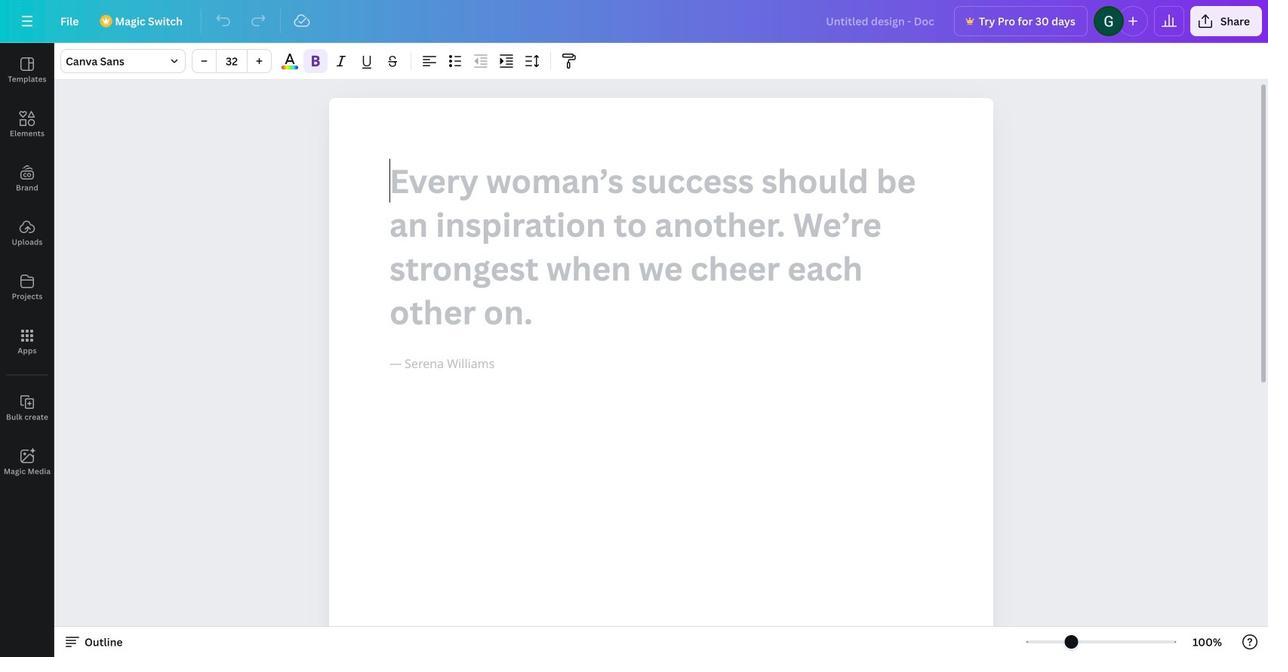 Task type: describe. For each thing, give the bounding box(es) containing it.
color range image
[[282, 66, 298, 69]]

side panel tab list
[[0, 43, 54, 490]]

– – number field
[[221, 54, 242, 68]]

main menu bar
[[0, 0, 1268, 43]]

Design title text field
[[814, 6, 948, 36]]



Task type: locate. For each thing, give the bounding box(es) containing it.
None text field
[[329, 98, 994, 658]]

group
[[192, 49, 272, 73]]



Task type: vqa. For each thing, say whether or not it's contained in the screenshot.
SUBGROUP
no



